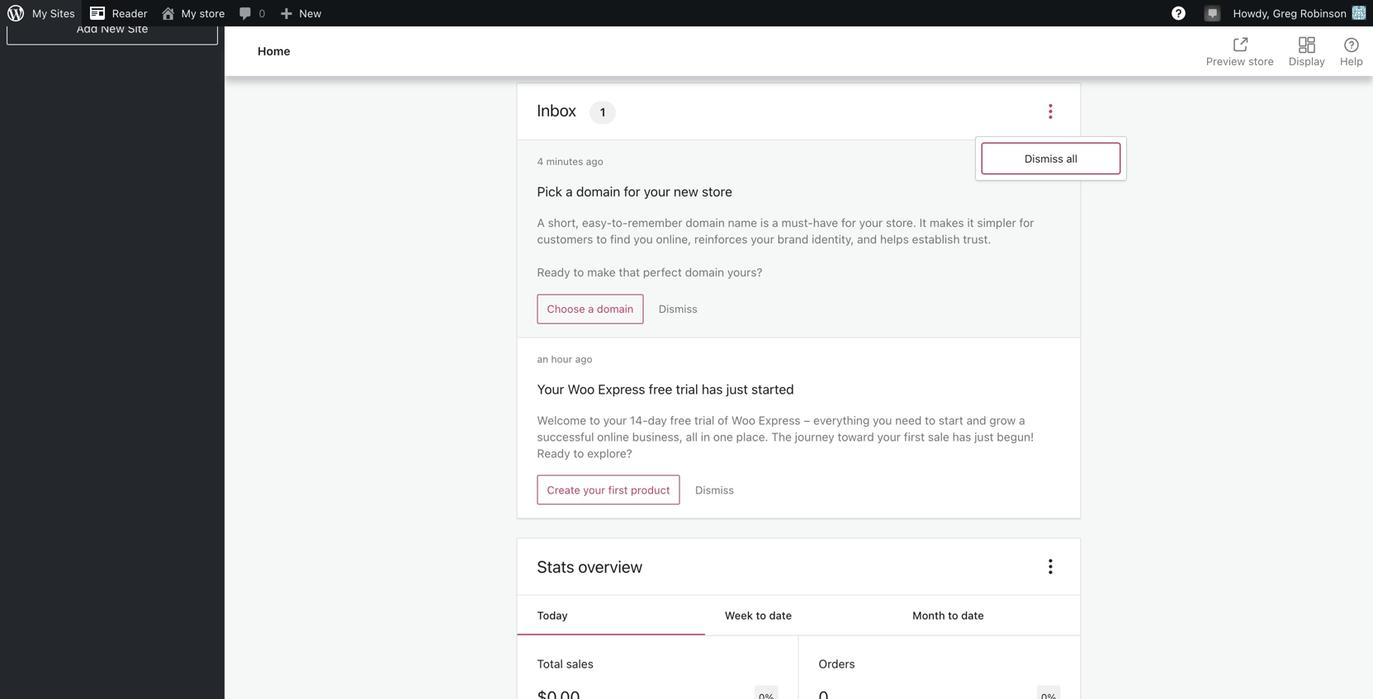 Task type: locate. For each thing, give the bounding box(es) containing it.
pick
[[537, 184, 563, 200]]

tab list up orders
[[518, 596, 1081, 637]]

for inside pick a domain for your new store link
[[624, 184, 641, 200]]

store for preview store
[[1249, 55, 1274, 67]]

preview store
[[1207, 55, 1274, 67]]

for up to-
[[624, 184, 641, 200]]

place.
[[736, 430, 769, 444]]

store left 0 link
[[199, 7, 225, 19]]

1 vertical spatial tab list
[[518, 596, 1081, 637]]

just down "grow"
[[975, 430, 994, 444]]

everything
[[814, 414, 870, 427]]

menu containing pick a domain for your new store
[[518, 140, 1081, 519]]

0 vertical spatial woo
[[568, 382, 595, 397]]

for
[[624, 184, 641, 200], [842, 216, 856, 230], [1020, 216, 1035, 230]]

make
[[587, 266, 616, 279]]

2 ready from the top
[[537, 447, 570, 460]]

in
[[701, 430, 710, 444]]

notification image
[[1207, 6, 1220, 19]]

woo up place. on the bottom of page
[[732, 414, 756, 427]]

domain down 'reinforces'
[[685, 266, 725, 279]]

tab list containing preview store
[[1197, 26, 1374, 76]]

started
[[752, 382, 794, 397]]

free up day
[[649, 382, 673, 397]]

0 vertical spatial dismiss button
[[649, 294, 708, 324]]

store right preview
[[1249, 55, 1274, 67]]

brand
[[778, 233, 809, 246]]

domain down make
[[597, 303, 634, 315]]

and right start on the bottom of the page
[[967, 414, 987, 427]]

1 my from the left
[[32, 7, 47, 19]]

dismiss button for has
[[686, 475, 744, 505]]

2 horizontal spatial for
[[1020, 216, 1035, 230]]

2 date from the left
[[962, 610, 984, 622]]

0 horizontal spatial you
[[634, 233, 653, 246]]

sites
[[50, 7, 75, 19]]

0 horizontal spatial all
[[686, 430, 698, 444]]

week
[[725, 610, 753, 622]]

1 horizontal spatial woo
[[732, 414, 756, 427]]

my left the sites
[[32, 7, 47, 19]]

your up the online
[[604, 414, 627, 427]]

store
[[199, 7, 225, 19], [1249, 55, 1274, 67], [702, 184, 733, 200]]

1 vertical spatial trial
[[695, 414, 715, 427]]

orders
[[819, 658, 855, 671]]

first down need
[[904, 430, 925, 444]]

grow
[[990, 414, 1016, 427]]

tab list
[[1197, 26, 1374, 76], [518, 596, 1081, 637]]

and
[[857, 233, 877, 246], [967, 414, 987, 427]]

0 vertical spatial has
[[702, 382, 723, 397]]

you inside welcome to your 14-day free trial of woo express – everything you need to start and grow a successful online business, all in one place. the journey toward your first sale has just begun! ready to explore?
[[873, 414, 892, 427]]

1 vertical spatial has
[[953, 430, 972, 444]]

store right new
[[702, 184, 733, 200]]

has down start on the bottom of the page
[[953, 430, 972, 444]]

dismiss down the inbox notes options image
[[1025, 152, 1064, 165]]

domain up 'reinforces'
[[686, 216, 725, 230]]

ago right minutes on the left of page
[[586, 156, 604, 167]]

ago right the 'hour'
[[575, 353, 593, 365]]

domain up easy-
[[576, 184, 621, 200]]

today button
[[518, 596, 705, 636]]

ready down customers
[[537, 266, 570, 279]]

1 vertical spatial first
[[608, 484, 628, 496]]

start
[[939, 414, 964, 427]]

1 horizontal spatial new
[[299, 7, 322, 19]]

my right reader
[[181, 7, 197, 19]]

woo
[[568, 382, 595, 397], [732, 414, 756, 427]]

1 horizontal spatial has
[[953, 430, 972, 444]]

0 vertical spatial first
[[904, 430, 925, 444]]

week to date button
[[705, 596, 893, 636]]

a right is
[[772, 216, 779, 230]]

0 horizontal spatial and
[[857, 233, 877, 246]]

dismiss button
[[649, 294, 708, 324], [686, 475, 744, 505]]

1 vertical spatial dismiss
[[659, 303, 698, 315]]

total sales
[[537, 658, 594, 671]]

my sites
[[32, 7, 75, 19]]

has inside welcome to your 14-day free trial of woo express – everything you need to start and grow a successful online business, all in one place. the journey toward your first sale has just begun! ready to explore?
[[953, 430, 972, 444]]

dismiss all
[[1025, 152, 1078, 165]]

1 horizontal spatial store
[[702, 184, 733, 200]]

1 vertical spatial dismiss button
[[686, 475, 744, 505]]

inbox notes options image
[[1041, 102, 1061, 121]]

it
[[920, 216, 927, 230]]

all inside dismiss all button
[[1067, 152, 1078, 165]]

0 vertical spatial new
[[299, 7, 322, 19]]

toolbar navigation
[[0, 0, 1374, 30]]

date right month
[[962, 610, 984, 622]]

1 vertical spatial new
[[101, 21, 125, 35]]

month to date
[[913, 610, 984, 622]]

0 horizontal spatial date
[[769, 610, 792, 622]]

my
[[32, 7, 47, 19], [181, 7, 197, 19]]

my store link
[[154, 0, 232, 26]]

one
[[714, 430, 733, 444]]

0 vertical spatial ago
[[586, 156, 604, 167]]

to up the online
[[590, 414, 600, 427]]

1 horizontal spatial my
[[181, 7, 197, 19]]

1 date from the left
[[769, 610, 792, 622]]

1 horizontal spatial just
[[975, 430, 994, 444]]

1 horizontal spatial all
[[1067, 152, 1078, 165]]

reader link
[[82, 0, 154, 26]]

new down reader
[[101, 21, 125, 35]]

1 vertical spatial ago
[[575, 353, 593, 365]]

1 vertical spatial ready
[[537, 447, 570, 460]]

ago for domain
[[586, 156, 604, 167]]

0 horizontal spatial my
[[32, 7, 47, 19]]

0 vertical spatial store
[[199, 7, 225, 19]]

your left new
[[644, 184, 671, 200]]

date right week
[[769, 610, 792, 622]]

1 horizontal spatial date
[[962, 610, 984, 622]]

free right day
[[670, 414, 692, 427]]

a short, easy-to-remember domain name is a must-have for your store. it makes it simpler for customers to find you online, reinforces your brand identity, and helps establish trust.
[[537, 216, 1035, 246]]

just up 'of'
[[727, 382, 748, 397]]

create
[[547, 484, 580, 496]]

perfect
[[643, 266, 682, 279]]

greg
[[1273, 7, 1298, 19]]

help button
[[1331, 26, 1374, 76]]

tab list down greg
[[1197, 26, 1374, 76]]

2 vertical spatial store
[[702, 184, 733, 200]]

customers
[[537, 233, 593, 246]]

store for my store
[[199, 7, 225, 19]]

your right create
[[583, 484, 606, 496]]

1 vertical spatial just
[[975, 430, 994, 444]]

dismiss down one
[[696, 484, 734, 496]]

express up the the
[[759, 414, 801, 427]]

successful
[[537, 430, 594, 444]]

woo right your
[[568, 382, 595, 397]]

the
[[772, 430, 792, 444]]

4 minutes ago
[[537, 156, 604, 167]]

new
[[674, 184, 699, 200]]

0
[[259, 7, 266, 19]]

is
[[761, 216, 769, 230]]

your down is
[[751, 233, 775, 246]]

2 my from the left
[[181, 7, 197, 19]]

0 vertical spatial just
[[727, 382, 748, 397]]

1 horizontal spatial express
[[759, 414, 801, 427]]

my for my sites
[[32, 7, 47, 19]]

an hour ago
[[537, 353, 593, 365]]

to down easy-
[[597, 233, 607, 246]]

pick a domain for your new store
[[537, 184, 733, 200]]

2 horizontal spatial store
[[1249, 55, 1274, 67]]

0 vertical spatial dismiss
[[1025, 152, 1064, 165]]

1 horizontal spatial you
[[873, 414, 892, 427]]

first
[[904, 430, 925, 444], [608, 484, 628, 496]]

store inside button
[[1249, 55, 1274, 67]]

has up 'of'
[[702, 382, 723, 397]]

for right the "simpler"
[[1020, 216, 1035, 230]]

to
[[597, 233, 607, 246], [574, 266, 584, 279], [590, 414, 600, 427], [925, 414, 936, 427], [574, 447, 584, 460], [756, 610, 767, 622], [948, 610, 959, 622]]

and left helps
[[857, 233, 877, 246]]

collapse main menu image
[[0, 0, 30, 5]]

0 horizontal spatial tab list
[[518, 596, 1081, 637]]

to left make
[[574, 266, 584, 279]]

1 vertical spatial and
[[967, 414, 987, 427]]

0 horizontal spatial store
[[199, 7, 225, 19]]

0 horizontal spatial just
[[727, 382, 748, 397]]

store inside menu
[[702, 184, 733, 200]]

ready down successful
[[537, 447, 570, 460]]

1 vertical spatial free
[[670, 414, 692, 427]]

2 vertical spatial dismiss
[[696, 484, 734, 496]]

ago
[[586, 156, 604, 167], [575, 353, 593, 365]]

dismiss button down the perfect
[[649, 294, 708, 324]]

a
[[537, 216, 545, 230]]

0 horizontal spatial woo
[[568, 382, 595, 397]]

trial inside welcome to your 14-day free trial of woo express – everything you need to start and grow a successful online business, all in one place. the journey toward your first sale has just begun! ready to explore?
[[695, 414, 715, 427]]

a inside a short, easy-to-remember domain name is a must-have for your store. it makes it simpler for customers to find you online, reinforces your brand identity, and helps establish trust.
[[772, 216, 779, 230]]

pick a domain for your new store link
[[537, 182, 733, 202]]

first left product
[[608, 484, 628, 496]]

dismiss
[[1025, 152, 1064, 165], [659, 303, 698, 315], [696, 484, 734, 496]]

dismiss down the perfect
[[659, 303, 698, 315]]

1 vertical spatial woo
[[732, 414, 756, 427]]

your woo express free trial has just started link
[[537, 380, 794, 399]]

you left need
[[873, 414, 892, 427]]

toward
[[838, 430, 874, 444]]

journey
[[795, 430, 835, 444]]

welcome to your 14-day free trial of woo express – everything you need to start and grow a successful online business, all in one place. the journey toward your first sale has just begun! ready to explore?
[[537, 414, 1034, 460]]

1 horizontal spatial and
[[967, 414, 987, 427]]

to up sale at the right bottom of page
[[925, 414, 936, 427]]

0 horizontal spatial express
[[598, 382, 645, 397]]

a right choose
[[588, 303, 594, 315]]

inbox
[[537, 100, 577, 120]]

product
[[631, 484, 670, 496]]

choose a domain
[[547, 303, 634, 315]]

new
[[299, 7, 322, 19], [101, 21, 125, 35]]

store inside toolbar navigation
[[199, 7, 225, 19]]

begun!
[[997, 430, 1034, 444]]

total
[[537, 658, 563, 671]]

0 vertical spatial you
[[634, 233, 653, 246]]

1 horizontal spatial tab list
[[1197, 26, 1374, 76]]

has
[[702, 382, 723, 397], [953, 430, 972, 444]]

choose which values to display image
[[1041, 557, 1061, 577]]

to right week
[[756, 610, 767, 622]]

ready to make that perfect domain yours?
[[537, 266, 763, 279]]

my store
[[181, 7, 225, 19]]

first inside welcome to your 14-day free trial of woo express – everything you need to start and grow a successful online business, all in one place. the journey toward your first sale has just begun! ready to explore?
[[904, 430, 925, 444]]

you
[[634, 233, 653, 246], [873, 414, 892, 427]]

new right 0
[[299, 7, 322, 19]]

a up begun!
[[1019, 414, 1026, 427]]

0 horizontal spatial for
[[624, 184, 641, 200]]

your
[[644, 184, 671, 200], [860, 216, 883, 230], [751, 233, 775, 246], [604, 414, 627, 427], [878, 430, 901, 444], [583, 484, 606, 496]]

your woo express free trial has just started
[[537, 382, 794, 397]]

0 vertical spatial tab list
[[1197, 26, 1374, 76]]

you down remember
[[634, 233, 653, 246]]

1 vertical spatial express
[[759, 414, 801, 427]]

tab list containing today
[[518, 596, 1081, 637]]

0 vertical spatial all
[[1067, 152, 1078, 165]]

a right pick
[[566, 184, 573, 200]]

short,
[[548, 216, 579, 230]]

week to date
[[725, 610, 792, 622]]

1 horizontal spatial first
[[904, 430, 925, 444]]

express up 14-
[[598, 382, 645, 397]]

your
[[537, 382, 564, 397]]

dismiss button down one
[[686, 475, 744, 505]]

menu
[[518, 140, 1081, 519]]

0 horizontal spatial first
[[608, 484, 628, 496]]

free
[[649, 382, 673, 397], [670, 414, 692, 427]]

for up identity,
[[842, 216, 856, 230]]

1 ready from the top
[[537, 266, 570, 279]]

1 vertical spatial all
[[686, 430, 698, 444]]

a
[[566, 184, 573, 200], [772, 216, 779, 230], [588, 303, 594, 315], [1019, 414, 1026, 427]]

1 vertical spatial you
[[873, 414, 892, 427]]

0 vertical spatial and
[[857, 233, 877, 246]]

my sites link
[[0, 0, 82, 26]]

0 vertical spatial ready
[[537, 266, 570, 279]]

4
[[537, 156, 544, 167]]

1 vertical spatial store
[[1249, 55, 1274, 67]]

robinson
[[1301, 7, 1347, 19]]

explore?
[[587, 447, 632, 460]]



Task type: vqa. For each thing, say whether or not it's contained in the screenshot.
topmost Time
no



Task type: describe. For each thing, give the bounding box(es) containing it.
dismiss for store
[[659, 303, 698, 315]]

date for month to date
[[962, 610, 984, 622]]

your inside create your first product link
[[583, 484, 606, 496]]

add new site
[[76, 21, 148, 35]]

and inside a short, easy-to-remember domain name is a must-have for your store. it makes it simpler for customers to find you online, reinforces your brand identity, and helps establish trust.
[[857, 233, 877, 246]]

easy-
[[582, 216, 612, 230]]

your inside pick a domain for your new store link
[[644, 184, 671, 200]]

display
[[1289, 55, 1326, 67]]

total sales link
[[518, 637, 799, 700]]

0 link
[[232, 0, 272, 26]]

month
[[913, 610, 946, 622]]

add new site link
[[7, 12, 218, 45]]

you inside a short, easy-to-remember domain name is a must-have for your store. it makes it simpler for customers to find you online, reinforces your brand identity, and helps establish trust.
[[634, 233, 653, 246]]

must-
[[782, 216, 813, 230]]

0 horizontal spatial has
[[702, 382, 723, 397]]

that
[[619, 266, 640, 279]]

date for week to date
[[769, 610, 792, 622]]

reader
[[112, 7, 148, 19]]

day
[[648, 414, 667, 427]]

1 horizontal spatial for
[[842, 216, 856, 230]]

new inside toolbar navigation
[[299, 7, 322, 19]]

minutes
[[546, 156, 584, 167]]

new link
[[272, 0, 328, 26]]

a inside welcome to your 14-day free trial of woo express – everything you need to start and grow a successful online business, all in one place. the journey toward your first sale has just begun! ready to explore?
[[1019, 414, 1026, 427]]

hour
[[551, 353, 573, 365]]

an
[[537, 353, 549, 365]]

need
[[896, 414, 922, 427]]

domain inside a short, easy-to-remember domain name is a must-have for your store. it makes it simpler for customers to find you online, reinforces your brand identity, and helps establish trust.
[[686, 216, 725, 230]]

express inside welcome to your 14-day free trial of woo express – everything you need to start and grow a successful online business, all in one place. the journey toward your first sale has just begun! ready to explore?
[[759, 414, 801, 427]]

dismiss inside button
[[1025, 152, 1064, 165]]

and inside welcome to your 14-day free trial of woo express – everything you need to start and grow a successful online business, all in one place. the journey toward your first sale has just begun! ready to explore?
[[967, 414, 987, 427]]

preview
[[1207, 55, 1246, 67]]

welcome
[[537, 414, 587, 427]]

stats overview
[[537, 557, 643, 577]]

woo inside welcome to your 14-day free trial of woo express – everything you need to start and grow a successful online business, all in one place. the journey toward your first sale has just begun! ready to explore?
[[732, 414, 756, 427]]

of
[[718, 414, 729, 427]]

dismiss button for new
[[649, 294, 708, 324]]

create your first product link
[[537, 475, 680, 505]]

trust.
[[963, 233, 992, 246]]

name
[[728, 216, 758, 230]]

remember
[[628, 216, 683, 230]]

create your first product
[[547, 484, 670, 496]]

yours?
[[728, 266, 763, 279]]

have
[[813, 216, 839, 230]]

help
[[1341, 55, 1364, 67]]

just inside welcome to your 14-day free trial of woo express – everything you need to start and grow a successful online business, all in one place. the journey toward your first sale has just begun! ready to explore?
[[975, 430, 994, 444]]

–
[[804, 414, 811, 427]]

display button
[[1284, 26, 1331, 76]]

choose a domain link
[[537, 294, 644, 324]]

0 vertical spatial express
[[598, 382, 645, 397]]

choose
[[547, 303, 585, 315]]

my for my store
[[181, 7, 197, 19]]

to inside a short, easy-to-remember domain name is a must-have for your store. it makes it simpler for customers to find you online, reinforces your brand identity, and helps establish trust.
[[597, 233, 607, 246]]

establish
[[912, 233, 960, 246]]

free inside welcome to your 14-day free trial of woo express – everything you need to start and grow a successful online business, all in one place. the journey toward your first sale has just begun! ready to explore?
[[670, 414, 692, 427]]

0 horizontal spatial new
[[101, 21, 125, 35]]

makes
[[930, 216, 965, 230]]

it
[[968, 216, 974, 230]]

to right month
[[948, 610, 959, 622]]

overview
[[579, 557, 643, 577]]

today
[[537, 610, 568, 622]]

stats
[[537, 557, 575, 577]]

month to date button
[[893, 596, 1081, 636]]

dismiss for just
[[696, 484, 734, 496]]

identity,
[[812, 233, 854, 246]]

online,
[[656, 233, 692, 246]]

0 vertical spatial trial
[[676, 382, 699, 397]]

store.
[[886, 216, 917, 230]]

home
[[258, 44, 291, 58]]

howdy, greg robinson
[[1234, 7, 1347, 19]]

business,
[[633, 430, 683, 444]]

howdy,
[[1234, 7, 1270, 19]]

sales
[[566, 658, 594, 671]]

sale
[[928, 430, 950, 444]]

to-
[[612, 216, 628, 230]]

all inside welcome to your 14-day free trial of woo express – everything you need to start and grow a successful online business, all in one place. the journey toward your first sale has just begun! ready to explore?
[[686, 430, 698, 444]]

your up helps
[[860, 216, 883, 230]]

14-
[[630, 414, 648, 427]]

your down need
[[878, 430, 901, 444]]

ready inside welcome to your 14-day free trial of woo express – everything you need to start and grow a successful online business, all in one place. the journey toward your first sale has just begun! ready to explore?
[[537, 447, 570, 460]]

reinforces
[[695, 233, 748, 246]]

to down successful
[[574, 447, 584, 460]]

add
[[76, 21, 98, 35]]

ago for express
[[575, 353, 593, 365]]

preview store button
[[1197, 26, 1284, 76]]

site
[[128, 21, 148, 35]]

simpler
[[978, 216, 1017, 230]]

find
[[610, 233, 631, 246]]

helps
[[880, 233, 909, 246]]

0 vertical spatial free
[[649, 382, 673, 397]]



